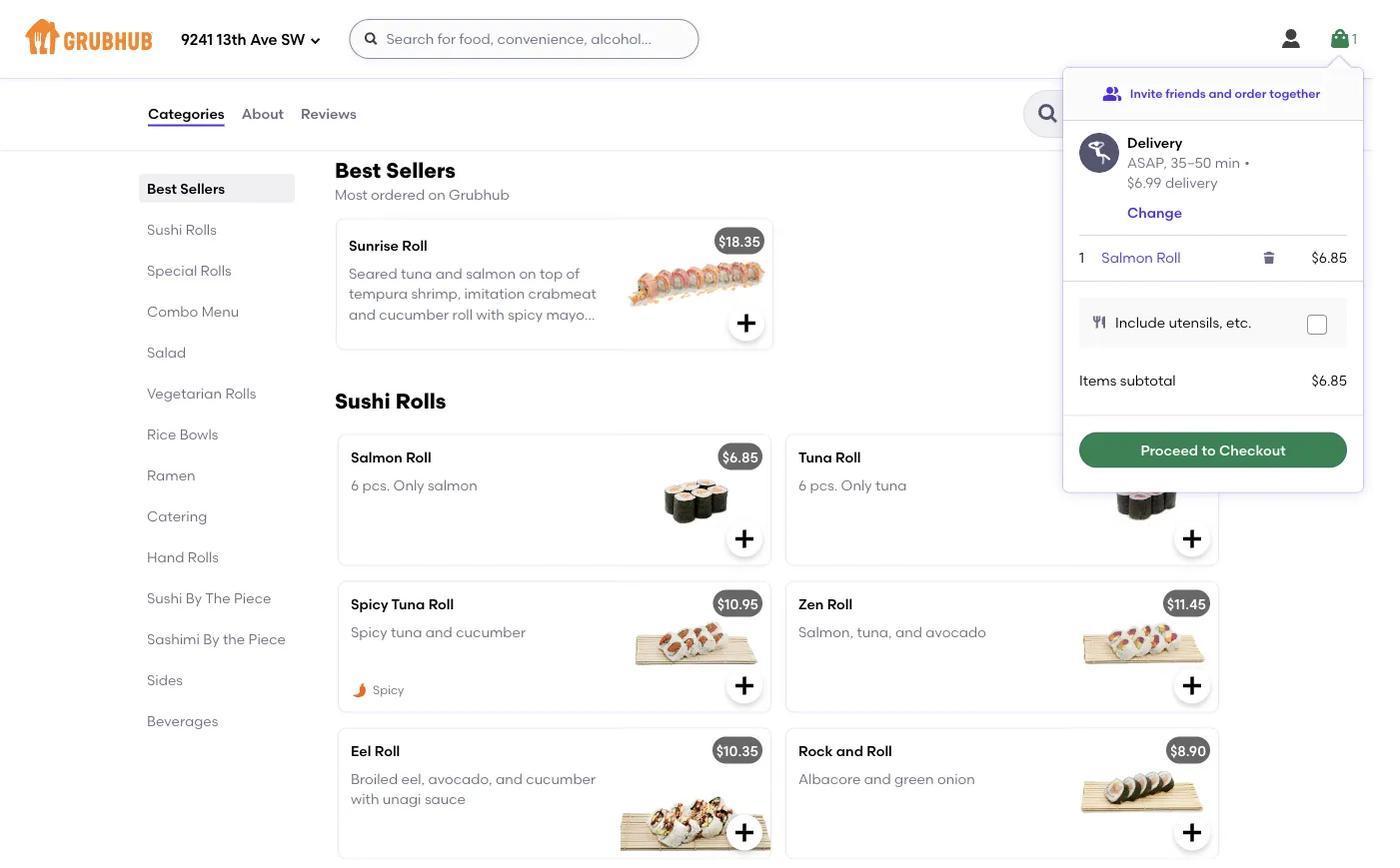 Task type: describe. For each thing, give the bounding box(es) containing it.
delivery
[[1127, 134, 1183, 151]]

$6.99
[[1127, 174, 1162, 191]]

the
[[205, 590, 231, 607]]

and right rock
[[836, 742, 863, 759]]

asap,
[[1127, 154, 1167, 171]]

albacore
[[799, 771, 861, 788]]

order
[[1235, 86, 1267, 101]]

albacore and green onion
[[799, 771, 975, 788]]

roll up albacore and green onion
[[867, 742, 892, 759]]

5.9
[[353, 29, 370, 43]]

roll up the 6 pcs. only salmon
[[406, 449, 432, 466]]

special rolls
[[147, 262, 232, 279]]

by for the
[[186, 590, 202, 607]]

salad tab
[[147, 342, 287, 363]]

sauce inside seared tuna and salmon on top of tempura shrimp, imitation crabmeat and cucumber roll with spicy mayo sauce
[[349, 326, 390, 343]]

best for best sellers
[[147, 180, 177, 197]]

0 vertical spatial 35–50
[[201, 29, 237, 43]]

1 inside tooltip
[[1079, 249, 1084, 266]]

hand rolls tab
[[147, 547, 287, 568]]

spicy for spicy tuna roll
[[351, 596, 388, 613]]

spicy image
[[351, 682, 369, 700]]

roll right eel
[[375, 742, 400, 759]]

and inside broiled eel, avocado, and cucumber with unagi sauce
[[496, 771, 523, 788]]

green
[[895, 771, 934, 788]]

sushi by the piece
[[147, 590, 271, 607]]

only for tuna
[[841, 477, 872, 494]]

1 vertical spatial sushi rolls
[[335, 388, 446, 414]]

sunrise roll image
[[623, 219, 773, 349]]

tempura
[[349, 285, 408, 302]]

eel roll
[[351, 742, 400, 759]]

invite friends and order together
[[1130, 86, 1320, 101]]

menu
[[202, 303, 239, 320]]

combo menu
[[147, 303, 239, 320]]

catering
[[147, 508, 207, 525]]

9241 13th ave sw
[[181, 31, 305, 49]]

rolls for special rolls tab
[[201, 262, 232, 279]]

broiled eel, avocado, and cucumber with unagi sauce
[[351, 771, 596, 808]]

rolls for "sushi rolls" tab
[[186, 221, 217, 238]]

cucumber inside broiled eel, avocado, and cucumber with unagi sauce
[[526, 771, 596, 788]]

checkout
[[1219, 442, 1286, 459]]

1 vertical spatial tuna
[[391, 596, 425, 613]]

1 vertical spatial tuna
[[876, 477, 907, 494]]

and up shrimp,
[[436, 265, 463, 282]]

10–20
[[401, 29, 433, 43]]

reviews
[[301, 105, 357, 122]]

$11.45
[[1167, 596, 1206, 613]]

zen
[[799, 596, 824, 613]]

hand
[[147, 549, 184, 566]]

avocado,
[[428, 771, 492, 788]]

sides
[[147, 672, 183, 689]]

rolls up the 6 pcs. only salmon
[[396, 388, 446, 414]]

roll up 6 pcs. only tuna at bottom
[[836, 449, 861, 466]]

together
[[1270, 86, 1320, 101]]

special rolls tab
[[147, 260, 287, 281]]

ramen
[[147, 467, 196, 484]]

change button
[[1127, 202, 1182, 223]]

bowls
[[180, 426, 218, 443]]

1 vertical spatial $6.85
[[1312, 372, 1347, 389]]

tuna for cucumber
[[391, 624, 422, 641]]

catering tab
[[147, 506, 287, 527]]

svg image for $6.85
[[733, 527, 757, 551]]

invite friends and order together button
[[1102, 76, 1320, 112]]

and down 'tempura'
[[349, 306, 376, 323]]

$7.50
[[1172, 449, 1206, 466]]

spicy tuna and cucumber
[[351, 624, 526, 641]]

subtotal
[[1120, 372, 1176, 389]]

roll right zen
[[827, 596, 853, 613]]

categories button
[[147, 78, 226, 150]]

salmon roll link
[[1102, 249, 1181, 266]]

the
[[223, 631, 245, 648]]

hand rolls
[[147, 549, 219, 566]]

ordered
[[371, 186, 425, 203]]

6 for 6 pcs. only tuna
[[799, 477, 807, 494]]

1 horizontal spatial salmon
[[1102, 249, 1153, 266]]

with inside seared tuna and salmon on top of tempura shrimp, imitation crabmeat and cucumber roll with spicy mayo sauce
[[476, 306, 505, 323]]

search icon image
[[1036, 102, 1060, 126]]

and inside button
[[1209, 86, 1232, 101]]

sellers for best sellers most ordered on grubhub
[[386, 158, 456, 183]]

pcs. for 6 pcs. only tuna
[[810, 477, 838, 494]]

spicy tuna roll
[[351, 596, 454, 613]]

salmon, tuna, and avocado
[[799, 624, 986, 641]]

piece for sashimi by the piece
[[248, 631, 286, 648]]

$18.35
[[719, 233, 761, 250]]

only for salmon
[[393, 477, 424, 494]]

• inside delivery asap, 35–50 min • $6.99 delivery
[[1245, 154, 1250, 171]]

1 vertical spatial sushi
[[335, 388, 390, 414]]

piece for sushi by the piece
[[234, 590, 271, 607]]

rolls for the hand rolls tab
[[188, 549, 219, 566]]

rock and roll
[[799, 742, 892, 759]]

salad
[[147, 344, 186, 361]]

zen roll
[[799, 596, 853, 613]]

tooltip containing delivery
[[1063, 56, 1363, 492]]

sushi for "sushi rolls" tab
[[147, 221, 182, 238]]

1 inside 1 button
[[1352, 30, 1357, 47]]

eel
[[351, 742, 371, 759]]

$10.95
[[717, 596, 759, 613]]

tuna roll image
[[1068, 435, 1218, 565]]

by for the
[[203, 631, 220, 648]]

seared
[[349, 265, 397, 282]]

top
[[540, 265, 563, 282]]

seared tuna and salmon on top of tempura shrimp, imitation crabmeat and cucumber roll with spicy mayo sauce
[[349, 265, 596, 343]]

delivery icon image
[[1079, 133, 1119, 173]]

beverages
[[147, 713, 218, 730]]

and down spicy tuna roll
[[426, 624, 453, 641]]

rock
[[799, 742, 833, 759]]

sashimi by the piece tab
[[147, 629, 287, 650]]

• inside pickup 5.9 mi • 10–20 min
[[392, 29, 397, 43]]

best sellers
[[147, 180, 225, 197]]

ave
[[250, 31, 277, 49]]

Search for food, convenience, alcohol... search field
[[349, 19, 699, 59]]

sides tab
[[147, 670, 287, 691]]

avocado
[[926, 624, 986, 641]]

vegetarian rolls
[[147, 385, 256, 402]]

with inside broiled eel, avocado, and cucumber with unagi sauce
[[351, 791, 379, 808]]

rolls for vegetarian rolls tab
[[225, 385, 256, 402]]

rice
[[147, 426, 176, 443]]

cucumber inside seared tuna and salmon on top of tempura shrimp, imitation crabmeat and cucumber roll with spicy mayo sauce
[[379, 306, 449, 323]]

9241
[[181, 31, 213, 49]]

on for sellers
[[428, 186, 445, 203]]

friends
[[1166, 86, 1206, 101]]

tuna roll
[[799, 449, 861, 466]]

onion
[[937, 771, 975, 788]]

and right 'tuna,'
[[896, 624, 922, 641]]

1 horizontal spatial tuna
[[799, 449, 832, 466]]



Task type: vqa. For each thing, say whether or not it's contained in the screenshot.
the topmost ON
yes



Task type: locate. For each thing, give the bounding box(es) containing it.
0 horizontal spatial salmon
[[351, 449, 403, 466]]

sushi
[[147, 221, 182, 238], [335, 388, 390, 414], [147, 590, 182, 607]]

tuna for salmon
[[401, 265, 432, 282]]

1 horizontal spatial •
[[1245, 154, 1250, 171]]

0 horizontal spatial sauce
[[349, 326, 390, 343]]

roll down "change" button
[[1157, 249, 1181, 266]]

1 vertical spatial by
[[203, 631, 220, 648]]

1 horizontal spatial min
[[436, 29, 458, 43]]

roll
[[452, 306, 473, 323]]

rolls inside tab
[[201, 262, 232, 279]]

grubhub
[[449, 186, 510, 203]]

35–50
[[201, 29, 237, 43], [1171, 154, 1212, 171]]

by
[[186, 590, 202, 607], [203, 631, 220, 648]]

spicy right spicy image
[[373, 683, 404, 697]]

1 horizontal spatial pcs.
[[810, 477, 838, 494]]

on
[[428, 186, 445, 203], [519, 265, 536, 282]]

rice bowls
[[147, 426, 218, 443]]

svg image up $11.45
[[1180, 527, 1204, 551]]

min inside delivery asap, 35–50 min • $6.99 delivery
[[1215, 154, 1241, 171]]

spicy up spicy tuna and cucumber at bottom left
[[351, 596, 388, 613]]

imitation
[[464, 285, 525, 302]]

1 vertical spatial piece
[[248, 631, 286, 648]]

1 vertical spatial salmon roll
[[351, 449, 432, 466]]

with down broiled
[[351, 791, 379, 808]]

spicy
[[351, 596, 388, 613], [351, 624, 387, 641], [373, 683, 404, 697]]

proceed to checkout button
[[1079, 432, 1347, 468]]

tuna
[[401, 265, 432, 282], [876, 477, 907, 494], [391, 624, 422, 641]]

salmon down "change" button
[[1102, 249, 1153, 266]]

unagi
[[383, 791, 421, 808]]

sushi rolls
[[147, 221, 217, 238], [335, 388, 446, 414]]

sushi up the 6 pcs. only salmon
[[335, 388, 390, 414]]

beverages tab
[[147, 711, 287, 732]]

items subtotal
[[1079, 372, 1176, 389]]

1 6 from the left
[[351, 477, 359, 494]]

0 vertical spatial tuna
[[799, 449, 832, 466]]

salmon inside seared tuna and salmon on top of tempura shrimp, imitation crabmeat and cucumber roll with spicy mayo sauce
[[466, 265, 516, 282]]

by left the
[[203, 631, 220, 648]]

reviews button
[[300, 78, 358, 150]]

rolls
[[186, 221, 217, 238], [201, 262, 232, 279], [225, 385, 256, 402], [396, 388, 446, 414], [188, 549, 219, 566]]

1 horizontal spatial sellers
[[386, 158, 456, 183]]

on left top
[[519, 265, 536, 282]]

1 horizontal spatial best
[[335, 158, 381, 183]]

2 vertical spatial cucumber
[[526, 771, 596, 788]]

spicy for spicy tuna and cucumber
[[351, 624, 387, 641]]

special
[[147, 262, 197, 279]]

35–50 up delivery in the right of the page
[[1171, 154, 1212, 171]]

1 vertical spatial 1
[[1079, 249, 1084, 266]]

1 vertical spatial spicy
[[351, 624, 387, 641]]

on for tuna
[[519, 265, 536, 282]]

2 vertical spatial spicy
[[373, 683, 404, 697]]

1
[[1352, 30, 1357, 47], [1079, 249, 1084, 266]]

35–50 min
[[201, 29, 261, 43]]

salmon roll image
[[621, 435, 771, 565]]

sashimi
[[147, 631, 200, 648]]

2 6 from the left
[[799, 477, 807, 494]]

min up delivery in the right of the page
[[1215, 154, 1241, 171]]

sushi rolls inside "sushi rolls" tab
[[147, 221, 217, 238]]

about
[[242, 105, 284, 122]]

roll up spicy tuna and cucumber at bottom left
[[428, 596, 454, 613]]

mi
[[374, 29, 388, 43]]

•
[[392, 29, 397, 43], [1245, 154, 1250, 171]]

vegetarian
[[147, 385, 222, 402]]

$8.90
[[1170, 742, 1206, 759]]

1 only from the left
[[393, 477, 424, 494]]

1 horizontal spatial 6
[[799, 477, 807, 494]]

broiled
[[351, 771, 398, 788]]

people icon image
[[1102, 84, 1122, 104]]

best up "sushi rolls" tab
[[147, 180, 177, 197]]

2 vertical spatial $6.85
[[722, 449, 759, 466]]

sauce
[[349, 326, 390, 343], [425, 791, 466, 808]]

eel roll image
[[621, 729, 771, 859]]

rolls up "special rolls"
[[186, 221, 217, 238]]

0 horizontal spatial sellers
[[180, 180, 225, 197]]

best sellers tab
[[147, 178, 287, 199]]

svg image for $7.50
[[1180, 527, 1204, 551]]

sunrise
[[349, 237, 399, 254]]

by left the in the left bottom of the page
[[186, 590, 202, 607]]

1 horizontal spatial 35–50
[[1171, 154, 1212, 171]]

sushi inside "sushi rolls" tab
[[147, 221, 182, 238]]

piece
[[234, 590, 271, 607], [248, 631, 286, 648]]

0 vertical spatial sauce
[[349, 326, 390, 343]]

svg image up $10.95
[[733, 527, 757, 551]]

sunrise roll
[[349, 237, 428, 254]]

1 vertical spatial cucumber
[[456, 624, 526, 641]]

35–50 inside delivery asap, 35–50 min • $6.99 delivery
[[1171, 154, 1212, 171]]

categories
[[148, 105, 225, 122]]

sushi up "special"
[[147, 221, 182, 238]]

spicy
[[508, 306, 543, 323]]

rolls down salad tab
[[225, 385, 256, 402]]

combo
[[147, 303, 198, 320]]

rice bowls tab
[[147, 424, 287, 445]]

option group
[[147, 2, 490, 53]]

$10.35
[[716, 742, 759, 759]]

roll inside tooltip
[[1157, 249, 1181, 266]]

0 horizontal spatial 1
[[1079, 249, 1084, 266]]

1 vertical spatial •
[[1245, 154, 1250, 171]]

0 horizontal spatial tuna
[[391, 596, 425, 613]]

35–50 left ave
[[201, 29, 237, 43]]

svg image
[[1279, 27, 1303, 51], [733, 527, 757, 551], [1180, 527, 1204, 551], [1180, 674, 1204, 698]]

delivery asap, 35–50 min • $6.99 delivery
[[1127, 134, 1250, 191]]

2 horizontal spatial min
[[1215, 154, 1241, 171]]

change
[[1127, 204, 1182, 221]]

sashimi by the piece
[[147, 631, 286, 648]]

1 vertical spatial salmon
[[428, 477, 478, 494]]

roll right sunrise
[[402, 237, 428, 254]]

rock and roll image
[[1068, 729, 1218, 859]]

pcs. for 6 pcs. only salmon
[[362, 477, 390, 494]]

1 horizontal spatial sushi rolls
[[335, 388, 446, 414]]

tuna up 6 pcs. only tuna at bottom
[[799, 449, 832, 466]]

0 vertical spatial with
[[476, 306, 505, 323]]

salmon for and
[[466, 265, 516, 282]]

pcs.
[[362, 477, 390, 494], [810, 477, 838, 494]]

zen roll image
[[1068, 582, 1218, 712]]

sushi for sushi by the piece tab
[[147, 590, 182, 607]]

to
[[1202, 442, 1216, 459]]

sushi rolls up the 6 pcs. only salmon
[[335, 388, 446, 414]]

vegetarian rolls tab
[[147, 383, 287, 404]]

2 vertical spatial tuna
[[391, 624, 422, 641]]

0 vertical spatial piece
[[234, 590, 271, 607]]

invite
[[1130, 86, 1163, 101]]

best up most
[[335, 158, 381, 183]]

• right mi
[[392, 29, 397, 43]]

svg image for $11.45
[[1180, 674, 1204, 698]]

1 button
[[1328, 21, 1357, 57]]

0 vertical spatial cucumber
[[379, 306, 449, 323]]

salmon up the 6 pcs. only salmon
[[351, 449, 403, 466]]

2 pcs. from the left
[[810, 477, 838, 494]]

0 vertical spatial salmon
[[1102, 249, 1153, 266]]

salmon for only
[[428, 477, 478, 494]]

0 horizontal spatial pcs.
[[362, 477, 390, 494]]

sw
[[281, 31, 305, 49]]

on inside seared tuna and salmon on top of tempura shrimp, imitation crabmeat and cucumber roll with spicy mayo sauce
[[519, 265, 536, 282]]

best inside tab
[[147, 180, 177, 197]]

pickup
[[385, 11, 426, 26]]

tuna
[[799, 449, 832, 466], [391, 596, 425, 613]]

include
[[1115, 314, 1165, 331]]

0 horizontal spatial only
[[393, 477, 424, 494]]

0 horizontal spatial best
[[147, 180, 177, 197]]

piece right the in the left bottom of the page
[[234, 590, 271, 607]]

min inside pickup 5.9 mi • 10–20 min
[[436, 29, 458, 43]]

svg image
[[1328, 27, 1352, 51], [363, 31, 379, 47], [309, 34, 321, 46], [1262, 250, 1278, 266], [735, 311, 759, 335], [1091, 315, 1107, 331], [733, 674, 757, 698], [733, 821, 757, 845], [1180, 821, 1204, 845]]

0 vertical spatial spicy
[[351, 596, 388, 613]]

1 pcs. from the left
[[362, 477, 390, 494]]

1 vertical spatial on
[[519, 265, 536, 282]]

1 horizontal spatial 1
[[1352, 30, 1357, 47]]

1 horizontal spatial with
[[476, 306, 505, 323]]

spicy tuna roll image
[[621, 582, 771, 712]]

0 vertical spatial by
[[186, 590, 202, 607]]

delivery
[[1165, 174, 1218, 191]]

1 horizontal spatial salmon roll
[[1102, 249, 1181, 266]]

6 pcs. only tuna
[[799, 477, 907, 494]]

• down order
[[1245, 154, 1250, 171]]

sushi inside sushi by the piece tab
[[147, 590, 182, 607]]

0 horizontal spatial 6
[[351, 477, 359, 494]]

6 for 6 pcs. only salmon
[[351, 477, 359, 494]]

1 horizontal spatial sauce
[[425, 791, 466, 808]]

items
[[1079, 372, 1117, 389]]

0 vertical spatial salmon roll
[[1102, 249, 1181, 266]]

2 only from the left
[[841, 477, 872, 494]]

1 horizontal spatial only
[[841, 477, 872, 494]]

sushi rolls tab
[[147, 219, 287, 240]]

combo menu tab
[[147, 301, 287, 322]]

with
[[476, 306, 505, 323], [351, 791, 379, 808]]

pickup 5.9 mi • 10–20 min
[[353, 11, 458, 43]]

1 horizontal spatial by
[[203, 631, 220, 648]]

and
[[1209, 86, 1232, 101], [436, 265, 463, 282], [349, 306, 376, 323], [426, 624, 453, 641], [896, 624, 922, 641], [836, 742, 863, 759], [496, 771, 523, 788], [864, 771, 891, 788]]

and left order
[[1209, 86, 1232, 101]]

0 horizontal spatial sushi rolls
[[147, 221, 217, 238]]

salmon roll up the 6 pcs. only salmon
[[351, 449, 432, 466]]

sushi down hand
[[147, 590, 182, 607]]

shrimp,
[[411, 285, 461, 302]]

on inside best sellers most ordered on grubhub
[[428, 186, 445, 203]]

sellers inside tab
[[180, 180, 225, 197]]

salmon,
[[799, 624, 854, 641]]

proceed
[[1141, 442, 1198, 459]]

tuna,
[[857, 624, 892, 641]]

1 vertical spatial sauce
[[425, 791, 466, 808]]

sellers up ordered
[[386, 158, 456, 183]]

13th
[[217, 31, 246, 49]]

best for best sellers most ordered on grubhub
[[335, 158, 381, 183]]

option group containing pickup 5.9 mi • 10–20 min
[[147, 2, 490, 53]]

rolls down "sushi rolls" tab
[[201, 262, 232, 279]]

spicy down spicy tuna roll
[[351, 624, 387, 641]]

1 vertical spatial with
[[351, 791, 379, 808]]

mayo
[[546, 306, 585, 323]]

sellers up "sushi rolls" tab
[[180, 180, 225, 197]]

sauce down 'tempura'
[[349, 326, 390, 343]]

sellers inside best sellers most ordered on grubhub
[[386, 158, 456, 183]]

on right ordered
[[428, 186, 445, 203]]

and left green
[[864, 771, 891, 788]]

most
[[335, 186, 367, 203]]

2 vertical spatial sushi
[[147, 590, 182, 607]]

0 vertical spatial sushi rolls
[[147, 221, 217, 238]]

and right the avocado,
[[496, 771, 523, 788]]

salmon
[[1102, 249, 1153, 266], [351, 449, 403, 466]]

main navigation navigation
[[0, 0, 1373, 78]]

min left sw
[[240, 29, 261, 43]]

0 horizontal spatial by
[[186, 590, 202, 607]]

0 vertical spatial $6.85
[[1312, 249, 1347, 266]]

rolls right hand
[[188, 549, 219, 566]]

svg image left 1 button
[[1279, 27, 1303, 51]]

0 horizontal spatial on
[[428, 186, 445, 203]]

1 vertical spatial salmon
[[351, 449, 403, 466]]

ramen tab
[[147, 465, 287, 486]]

min right the 10–20
[[436, 29, 458, 43]]

salmon roll down "change" button
[[1102, 249, 1181, 266]]

sauce down the avocado,
[[425, 791, 466, 808]]

0 horizontal spatial •
[[392, 29, 397, 43]]

1 vertical spatial 35–50
[[1171, 154, 1212, 171]]

0 vertical spatial •
[[392, 29, 397, 43]]

cucumber
[[379, 306, 449, 323], [456, 624, 526, 641], [526, 771, 596, 788]]

0 horizontal spatial salmon roll
[[351, 449, 432, 466]]

eel,
[[401, 771, 425, 788]]

salmon
[[466, 265, 516, 282], [428, 477, 478, 494]]

sushi by the piece tab
[[147, 588, 287, 609]]

svg image inside 1 button
[[1328, 27, 1352, 51]]

etc.
[[1226, 314, 1252, 331]]

best inside best sellers most ordered on grubhub
[[335, 158, 381, 183]]

0 vertical spatial tuna
[[401, 265, 432, 282]]

1 horizontal spatial on
[[519, 265, 536, 282]]

0 horizontal spatial with
[[351, 791, 379, 808]]

svg image up $8.90
[[1180, 674, 1204, 698]]

piece right the
[[248, 631, 286, 648]]

sauce inside broiled eel, avocado, and cucumber with unagi sauce
[[425, 791, 466, 808]]

Search Sushi Kudasai search field
[[1066, 105, 1219, 124]]

with down imitation
[[476, 306, 505, 323]]

svg image inside main navigation navigation
[[1279, 27, 1303, 51]]

6 pcs. only salmon
[[351, 477, 478, 494]]

0 vertical spatial on
[[428, 186, 445, 203]]

0 vertical spatial salmon
[[466, 265, 516, 282]]

tooltip
[[1063, 56, 1363, 492]]

only
[[393, 477, 424, 494], [841, 477, 872, 494]]

0 vertical spatial sushi
[[147, 221, 182, 238]]

sellers for best sellers
[[180, 180, 225, 197]]

sushi rolls down best sellers
[[147, 221, 217, 238]]

0 vertical spatial 1
[[1352, 30, 1357, 47]]

of
[[566, 265, 580, 282]]

0 horizontal spatial min
[[240, 29, 261, 43]]

0 horizontal spatial 35–50
[[201, 29, 237, 43]]

tuna up spicy tuna and cucumber at bottom left
[[391, 596, 425, 613]]

tuna inside seared tuna and salmon on top of tempura shrimp, imitation crabmeat and cucumber roll with spicy mayo sauce
[[401, 265, 432, 282]]



